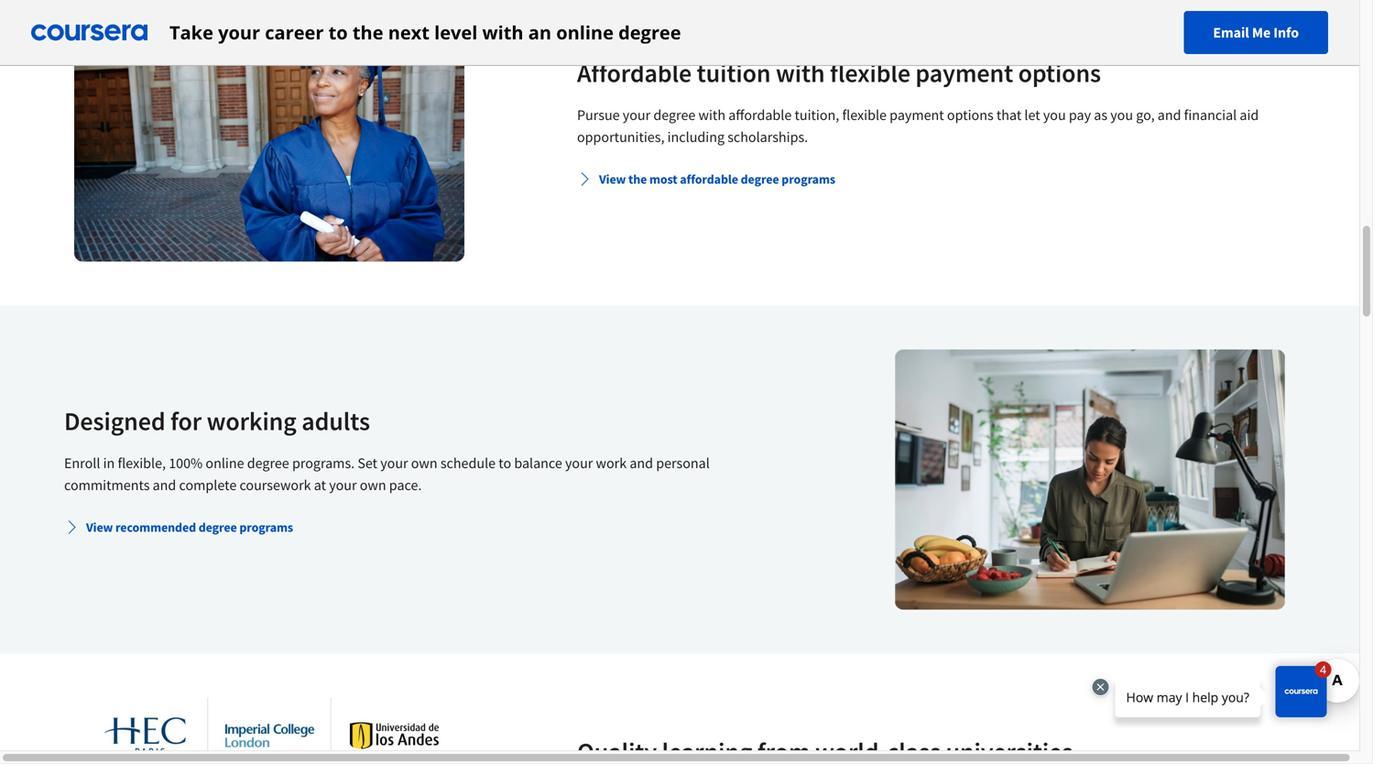 Task type: vqa. For each thing, say whether or not it's contained in the screenshot.
coursera Image on the left
yes



Task type: describe. For each thing, give the bounding box(es) containing it.
the inside dropdown button
[[629, 171, 647, 187]]

100%
[[169, 454, 203, 472]]

degree down the scholarships.
[[741, 171, 780, 187]]

flexible,
[[118, 454, 166, 472]]

0 vertical spatial the
[[353, 20, 384, 45]]

balance
[[514, 454, 563, 472]]

enroll in flexible, 100% online degree programs. set your own schedule to balance your work and personal commitments and complete coursework at your own pace.
[[64, 454, 710, 494]]

pay
[[1069, 106, 1092, 124]]

for
[[170, 405, 202, 437]]

0 horizontal spatial and
[[153, 476, 176, 494]]

working
[[207, 405, 297, 437]]

degree inside enroll in flexible, 100% online degree programs. set your own schedule to balance your work and personal commitments and complete coursework at your own pace.
[[247, 454, 289, 472]]

0 vertical spatial online
[[556, 20, 614, 45]]

payment inside pursue your degree with affordable tuition, flexible payment options that let you pay as you go, and financial aid opportunities, including scholarships.
[[890, 106, 945, 124]]

pursue your degree with affordable tuition, flexible payment options that let you pay as you go, and financial aid opportunities, including scholarships.
[[577, 106, 1260, 146]]

most
[[650, 171, 678, 187]]

to inside enroll in flexible, 100% online degree programs. set your own schedule to balance your work and personal commitments and complete coursework at your own pace.
[[499, 454, 512, 472]]

affordable inside pursue your degree with affordable tuition, flexible payment options that let you pay as you go, and financial aid opportunities, including scholarships.
[[729, 106, 792, 124]]

1 you from the left
[[1044, 106, 1067, 124]]

complete
[[179, 476, 237, 494]]

view recommended degree programs
[[86, 519, 293, 536]]

in
[[103, 454, 115, 472]]

aid
[[1240, 106, 1260, 124]]

at
[[314, 476, 326, 494]]

affordable tuition image
[[74, 1, 465, 262]]

coursera image
[[31, 18, 148, 47]]

world class universities such as hec paris imperial college london universidad de los andes bits pilani university of london university of michigan west virginia university university of illinois and university of pennsylvania image
[[74, 698, 465, 764]]

view recommended degree programs button
[[57, 511, 301, 544]]

affordable inside dropdown button
[[680, 171, 739, 187]]

and inside pursue your degree with affordable tuition, flexible payment options that let you pay as you go, and financial aid opportunities, including scholarships.
[[1158, 106, 1182, 124]]

0 vertical spatial programs
[[782, 171, 836, 187]]

1 horizontal spatial own
[[411, 454, 438, 472]]

0 vertical spatial options
[[1019, 57, 1102, 89]]

including
[[668, 128, 725, 146]]

your inside pursue your degree with affordable tuition, flexible payment options that let you pay as you go, and financial aid opportunities, including scholarships.
[[623, 106, 651, 124]]

personal
[[656, 454, 710, 472]]

1 vertical spatial own
[[360, 476, 386, 494]]

1 vertical spatial and
[[630, 454, 653, 472]]

view for designed for working adults
[[86, 519, 113, 536]]

level
[[435, 20, 478, 45]]

pace.
[[389, 476, 422, 494]]

2 horizontal spatial with
[[776, 57, 825, 89]]

0 vertical spatial flexible
[[830, 57, 911, 89]]

let
[[1025, 106, 1041, 124]]

email
[[1214, 23, 1250, 42]]

affordable tuition with flexible payment options
[[577, 57, 1102, 89]]

that
[[997, 106, 1022, 124]]

degree inside pursue your degree with affordable tuition, flexible payment options that let you pay as you go, and financial aid opportunities, including scholarships.
[[654, 106, 696, 124]]

your right take on the top left
[[218, 20, 260, 45]]

view the most affordable degree programs button
[[570, 163, 843, 196]]



Task type: locate. For each thing, give the bounding box(es) containing it.
1 vertical spatial to
[[499, 454, 512, 472]]

designed
[[64, 405, 165, 437]]

degree up 'coursework'
[[247, 454, 289, 472]]

work
[[596, 454, 627, 472]]

your right at
[[329, 476, 357, 494]]

options left that
[[948, 106, 994, 124]]

online up complete
[[206, 454, 244, 472]]

0 horizontal spatial own
[[360, 476, 386, 494]]

an
[[529, 20, 552, 45]]

flexible right tuition,
[[843, 106, 887, 124]]

online inside enroll in flexible, 100% online degree programs. set your own schedule to balance your work and personal commitments and complete coursework at your own pace.
[[206, 454, 244, 472]]

flexible
[[830, 57, 911, 89], [843, 106, 887, 124]]

0 vertical spatial and
[[1158, 106, 1182, 124]]

view for affordable tuition with flexible payment options
[[599, 171, 626, 187]]

you right let at the top of page
[[1044, 106, 1067, 124]]

1 vertical spatial flexible
[[843, 106, 887, 124]]

the left next
[[353, 20, 384, 45]]

1 horizontal spatial you
[[1111, 106, 1134, 124]]

pursue
[[577, 106, 620, 124]]

0 horizontal spatial you
[[1044, 106, 1067, 124]]

with up including
[[699, 106, 726, 124]]

degree up affordable
[[619, 20, 681, 45]]

with inside pursue your degree with affordable tuition, flexible payment options that let you pay as you go, and financial aid opportunities, including scholarships.
[[699, 106, 726, 124]]

1 vertical spatial view
[[86, 519, 113, 536]]

0 vertical spatial affordable
[[729, 106, 792, 124]]

designed for working adults
[[64, 405, 370, 437]]

me
[[1253, 23, 1271, 42]]

with left an
[[483, 20, 524, 45]]

next
[[388, 20, 430, 45]]

and right the work
[[630, 454, 653, 472]]

to
[[329, 20, 348, 45], [499, 454, 512, 472]]

online right an
[[556, 20, 614, 45]]

email me info
[[1214, 23, 1300, 42]]

you right the as
[[1111, 106, 1134, 124]]

1 vertical spatial online
[[206, 454, 244, 472]]

0 vertical spatial with
[[483, 20, 524, 45]]

your up the opportunities,
[[623, 106, 651, 124]]

your
[[218, 20, 260, 45], [623, 106, 651, 124], [381, 454, 408, 472], [566, 454, 593, 472], [329, 476, 357, 494]]

0 vertical spatial view
[[599, 171, 626, 187]]

programs down 'coursework'
[[240, 519, 293, 536]]

affordable
[[729, 106, 792, 124], [680, 171, 739, 187]]

affordable
[[577, 57, 692, 89]]

online
[[556, 20, 614, 45], [206, 454, 244, 472]]

2 vertical spatial and
[[153, 476, 176, 494]]

opportunities,
[[577, 128, 665, 146]]

1 horizontal spatial online
[[556, 20, 614, 45]]

to right career
[[329, 20, 348, 45]]

schedule
[[441, 454, 496, 472]]

tuition,
[[795, 106, 840, 124]]

view down the opportunities,
[[599, 171, 626, 187]]

degree down complete
[[199, 519, 237, 536]]

the
[[353, 20, 384, 45], [629, 171, 647, 187]]

1 horizontal spatial the
[[629, 171, 647, 187]]

1 vertical spatial the
[[629, 171, 647, 187]]

and
[[1158, 106, 1182, 124], [630, 454, 653, 472], [153, 476, 176, 494]]

coursework
[[240, 476, 311, 494]]

email me info button
[[1184, 11, 1329, 54]]

enroll
[[64, 454, 100, 472]]

view down commitments
[[86, 519, 113, 536]]

1 horizontal spatial programs
[[782, 171, 836, 187]]

affordable down including
[[680, 171, 739, 187]]

payment up that
[[916, 57, 1014, 89]]

affordable up the scholarships.
[[729, 106, 792, 124]]

view
[[599, 171, 626, 187], [86, 519, 113, 536]]

2 horizontal spatial and
[[1158, 106, 1182, 124]]

degree
[[619, 20, 681, 45], [654, 106, 696, 124], [741, 171, 780, 187], [247, 454, 289, 472], [199, 519, 237, 536]]

0 horizontal spatial view
[[86, 519, 113, 536]]

1 horizontal spatial with
[[699, 106, 726, 124]]

and down 100%
[[153, 476, 176, 494]]

own up pace. at the left of page
[[411, 454, 438, 472]]

payment down 'affordable tuition with flexible payment options'
[[890, 106, 945, 124]]

your left the work
[[566, 454, 593, 472]]

1 vertical spatial programs
[[240, 519, 293, 536]]

payment
[[916, 57, 1014, 89], [890, 106, 945, 124]]

as
[[1095, 106, 1108, 124]]

0 horizontal spatial online
[[206, 454, 244, 472]]

0 vertical spatial to
[[329, 20, 348, 45]]

options up pay
[[1019, 57, 1102, 89]]

to left balance
[[499, 454, 512, 472]]

1 horizontal spatial and
[[630, 454, 653, 472]]

options inside pursue your degree with affordable tuition, flexible payment options that let you pay as you go, and financial aid opportunities, including scholarships.
[[948, 106, 994, 124]]

0 vertical spatial own
[[411, 454, 438, 472]]

0 vertical spatial payment
[[916, 57, 1014, 89]]

1 vertical spatial with
[[776, 57, 825, 89]]

programs
[[782, 171, 836, 187], [240, 519, 293, 536]]

0 horizontal spatial to
[[329, 20, 348, 45]]

recommended
[[115, 519, 196, 536]]

your up pace. at the left of page
[[381, 454, 408, 472]]

view the most affordable degree programs
[[599, 171, 836, 187]]

0 horizontal spatial options
[[948, 106, 994, 124]]

with
[[483, 20, 524, 45], [776, 57, 825, 89], [699, 106, 726, 124]]

adults
[[302, 405, 370, 437]]

and right the go,
[[1158, 106, 1182, 124]]

take your career to the next level with an online degree
[[170, 20, 681, 45]]

1 vertical spatial affordable
[[680, 171, 739, 187]]

0 horizontal spatial with
[[483, 20, 524, 45]]

career
[[265, 20, 324, 45]]

with up tuition,
[[776, 57, 825, 89]]

1 vertical spatial options
[[948, 106, 994, 124]]

own
[[411, 454, 438, 472], [360, 476, 386, 494]]

2 you from the left
[[1111, 106, 1134, 124]]

flexible up tuition,
[[830, 57, 911, 89]]

flexible inside pursue your degree with affordable tuition, flexible payment options that let you pay as you go, and financial aid opportunities, including scholarships.
[[843, 106, 887, 124]]

1 horizontal spatial to
[[499, 454, 512, 472]]

financial
[[1185, 106, 1237, 124]]

take
[[170, 20, 213, 45]]

1 horizontal spatial options
[[1019, 57, 1102, 89]]

1 horizontal spatial view
[[599, 171, 626, 187]]

programs down the scholarships.
[[782, 171, 836, 187]]

degree up including
[[654, 106, 696, 124]]

you
[[1044, 106, 1067, 124], [1111, 106, 1134, 124]]

info
[[1274, 23, 1300, 42]]

own down set
[[360, 476, 386, 494]]

scholarships.
[[728, 128, 808, 146]]

working adults image
[[895, 350, 1286, 610]]

commitments
[[64, 476, 150, 494]]

0 horizontal spatial programs
[[240, 519, 293, 536]]

go,
[[1137, 106, 1155, 124]]

tuition
[[697, 57, 771, 89]]

set
[[358, 454, 378, 472]]

programs.
[[292, 454, 355, 472]]

options
[[1019, 57, 1102, 89], [948, 106, 994, 124]]

0 horizontal spatial the
[[353, 20, 384, 45]]

2 vertical spatial with
[[699, 106, 726, 124]]

the left most
[[629, 171, 647, 187]]

1 vertical spatial payment
[[890, 106, 945, 124]]



